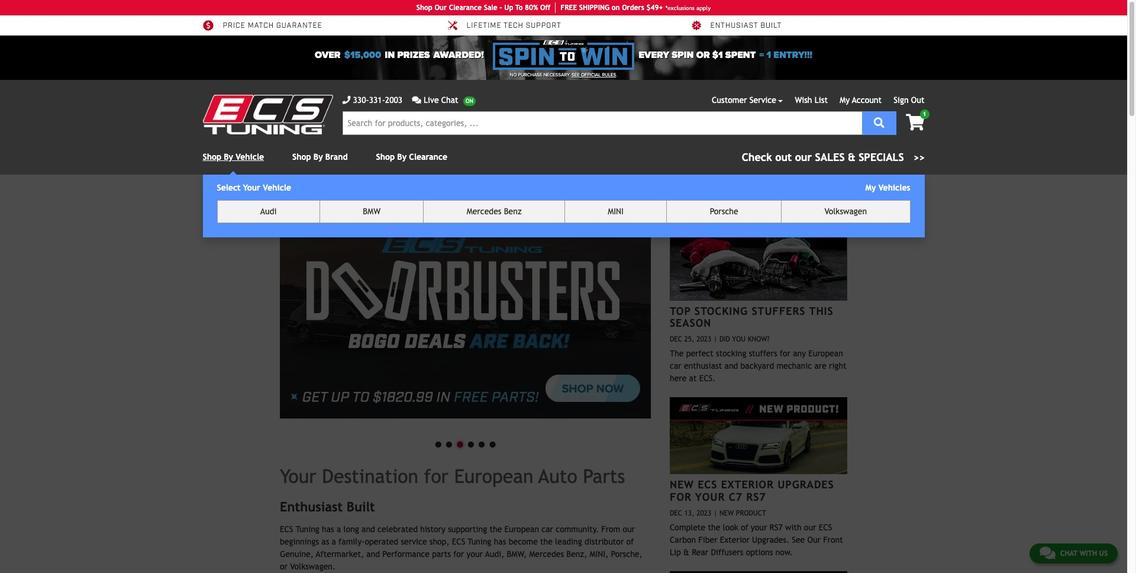 Task type: describe. For each thing, give the bounding box(es) containing it.
for inside ecs tuning has a long and celebrated history supporting the european car community. from our beginnings as a family-operated service shop, ecs tuning has become the leading distributor of genuine, aftermarket, and performance parts for your audi, bmw, mercedes benz, mini, porsche, or volkswagen.
[[454, 550, 464, 559]]

select your vehicle
[[217, 183, 291, 192]]

built
[[347, 499, 375, 514]]

wish list
[[796, 95, 828, 105]]

diffusers
[[711, 548, 744, 557]]

our inside dec 13, 2023 | new product complete the look of your rs7 with our ecs carbon fiber exterior upgrades. see our front lip & rear diffusers options now.
[[805, 523, 817, 532]]

2 • from the left
[[444, 431, 455, 455]]

lifetime tech support
[[467, 21, 562, 30]]

shop,
[[430, 537, 450, 547]]

mechanic
[[777, 361, 813, 371]]

select
[[217, 183, 241, 192]]

enthusiast for enthusiast built
[[711, 21, 759, 30]]

top stocking stuffers this season
[[670, 305, 834, 329]]

prizes
[[397, 49, 430, 61]]

80%
[[525, 4, 538, 12]]

new inside "new ecs exterior upgrades for your c7 rs7"
[[670, 479, 695, 491]]

your inside ecs tuning has a long and celebrated history supporting the european car community. from our beginnings as a family-operated service shop, ecs tuning has become the leading distributor of genuine, aftermarket, and performance parts for your audi, bmw, mercedes benz, mini, porsche, or volkswagen.
[[467, 550, 483, 559]]

volkswagen
[[825, 207, 868, 216]]

my vehicles
[[866, 183, 911, 192]]

*exclusions apply link
[[666, 3, 711, 12]]

new ecs exterior upgrades for your c7 rs7 image
[[670, 397, 848, 474]]

auto
[[539, 465, 578, 487]]

1 horizontal spatial chat
[[1061, 550, 1078, 558]]

bmw
[[363, 207, 381, 216]]

mini,
[[590, 550, 609, 559]]

mini
[[608, 207, 624, 216]]

4 • from the left
[[466, 431, 477, 455]]

for inside dec 25, 2023 | did you know? the perfect stocking stuffers for any european car enthusiast and backyard mechanic are right here at ecs.
[[780, 349, 791, 358]]

2 vertical spatial and
[[367, 550, 380, 559]]

shop for shop by brand
[[293, 152, 311, 162]]

0 horizontal spatial the
[[490, 525, 502, 534]]

1 vertical spatial your
[[280, 465, 317, 487]]

comments image
[[412, 96, 422, 104]]

vehicle for select your vehicle
[[263, 183, 291, 192]]

did
[[720, 335, 731, 344]]

by for vehicle
[[224, 152, 233, 162]]

up
[[505, 4, 514, 12]]

ecs.
[[700, 374, 716, 383]]

vehicle for shop by vehicle
[[236, 152, 264, 162]]

0 vertical spatial your
[[243, 183, 261, 192]]

or inside ecs tuning has a long and celebrated history supporting the european car community. from our beginnings as a family-operated service shop, ecs tuning has become the leading distributor of genuine, aftermarket, and performance parts for your audi, bmw, mercedes benz, mini, porsche, or volkswagen.
[[280, 562, 288, 572]]

your inside "new ecs exterior upgrades for your c7 rs7"
[[696, 491, 726, 503]]

$49+
[[647, 4, 664, 12]]

destination
[[322, 465, 419, 487]]

of inside ecs tuning has a long and celebrated history supporting the european car community. from our beginnings as a family-operated service shop, ecs tuning has become the leading distributor of genuine, aftermarket, and performance parts for your audi, bmw, mercedes benz, mini, porsche, or volkswagen.
[[627, 537, 634, 547]]

shop for shop by vehicle
[[203, 152, 221, 162]]

| for for
[[714, 509, 718, 517]]

now.
[[776, 548, 793, 557]]

shopping cart image
[[907, 114, 925, 131]]

price match guarantee link
[[203, 20, 323, 31]]

ecs inside "new ecs exterior upgrades for your c7 rs7"
[[698, 479, 718, 491]]

volkswagen.
[[290, 562, 336, 572]]

car inside dec 25, 2023 | did you know? the perfect stocking stuffers for any european car enthusiast and backyard mechanic are right here at ecs.
[[670, 361, 682, 371]]

support
[[526, 21, 562, 30]]

$1
[[713, 49, 723, 61]]

price match guarantee
[[223, 21, 323, 30]]

1 vertical spatial has
[[494, 537, 507, 547]]

mercedes inside ecs tuning has a long and celebrated history supporting the european car community. from our beginnings as a family-operated service shop, ecs tuning has become the leading distributor of genuine, aftermarket, and performance parts for your audi, bmw, mercedes benz, mini, porsche, or volkswagen.
[[530, 550, 564, 559]]

live
[[424, 95, 439, 105]]

0 horizontal spatial a
[[332, 537, 336, 547]]

with inside dec 13, 2023 | new product complete the look of your rs7 with our ecs carbon fiber exterior upgrades. see our front lip & rear diffusers options now.
[[786, 523, 802, 532]]

enthusiast built
[[711, 21, 782, 30]]

Search text field
[[343, 111, 863, 135]]

dec 25, 2023 | did you know? the perfect stocking stuffers for any european car enthusiast and backyard mechanic are right here at ecs.
[[670, 335, 847, 383]]

upgrades.
[[753, 535, 790, 545]]

ship
[[580, 4, 594, 12]]

you
[[733, 335, 746, 344]]

no purchase necessary. see official rules .
[[510, 72, 618, 78]]

rs7 inside dec 13, 2023 | new product complete the look of your rs7 with our ecs carbon fiber exterior upgrades. see our front lip & rear diffusers options now.
[[770, 523, 783, 532]]

dec for new ecs exterior upgrades for your c7 rs7
[[670, 509, 683, 517]]

benz
[[504, 207, 522, 216]]

330-331-2003
[[353, 95, 403, 105]]

& inside sales & specials link
[[849, 151, 856, 163]]

spin
[[672, 49, 694, 61]]

shop by brand
[[293, 152, 348, 162]]

1 horizontal spatial a
[[337, 525, 341, 534]]

ecs news
[[728, 203, 791, 219]]

rs7 inside "new ecs exterior upgrades for your c7 rs7"
[[747, 491, 767, 503]]

ecs up beginnings at the bottom of the page
[[280, 525, 293, 534]]

new ecs exterior upgrades for your c7 rs7 link
[[670, 479, 835, 503]]

for
[[670, 491, 692, 503]]

at
[[690, 374, 697, 383]]

perfect
[[687, 349, 714, 358]]

clearance for by
[[409, 152, 448, 162]]

ecs inside dec 13, 2023 | new product complete the look of your rs7 with our ecs carbon fiber exterior upgrades. see our front lip & rear diffusers options now.
[[819, 523, 833, 532]]

search image
[[874, 117, 885, 128]]

bmw,
[[507, 550, 527, 559]]

ecs tuning 'spin to win' contest logo image
[[494, 40, 635, 70]]

0 horizontal spatial chat
[[442, 95, 459, 105]]

supporting
[[448, 525, 487, 534]]

by for clearance
[[398, 152, 407, 162]]

sales & specials link
[[742, 149, 925, 165]]

official
[[581, 72, 601, 78]]

list
[[815, 95, 828, 105]]

chat with us
[[1061, 550, 1109, 558]]

free
[[561, 4, 577, 12]]

shop by vehicle link
[[203, 152, 264, 162]]

sale
[[484, 4, 498, 12]]

new ecs exterior upgrades for your c7 rs7
[[670, 479, 835, 503]]

european inside dec 25, 2023 | did you know? the perfect stocking stuffers for any european car enthusiast and backyard mechanic are right here at ecs.
[[809, 349, 844, 358]]

shop by brand link
[[293, 152, 348, 162]]

new ecs b9 rs5 3.0t valved exhaust system image
[[670, 571, 848, 573]]

our inside dec 13, 2023 | new product complete the look of your rs7 with our ecs carbon fiber exterior upgrades. see our front lip & rear diffusers options now.
[[808, 535, 821, 545]]

performance
[[383, 550, 430, 559]]

330-331-2003 link
[[343, 94, 403, 107]]

1 horizontal spatial tuning
[[468, 537, 492, 547]]

news
[[756, 203, 791, 219]]

330-
[[353, 95, 369, 105]]

from
[[602, 525, 621, 534]]

match
[[248, 21, 274, 30]]

brand
[[326, 152, 348, 162]]

parts
[[432, 550, 451, 559]]

1 • from the left
[[433, 431, 444, 455]]

over $15,000 in prizes
[[315, 49, 430, 61]]

sign out
[[894, 95, 925, 105]]

season
[[670, 317, 712, 329]]

know?
[[748, 335, 770, 344]]

options
[[746, 548, 774, 557]]

my account
[[840, 95, 882, 105]]

1 vertical spatial european
[[455, 465, 534, 487]]

every
[[639, 49, 670, 61]]



Task type: locate. For each thing, give the bounding box(es) containing it.
by up select
[[224, 152, 233, 162]]

1 vertical spatial 1
[[923, 111, 927, 117]]

0 horizontal spatial mercedes
[[467, 207, 502, 216]]

0 horizontal spatial new
[[670, 479, 695, 491]]

1 right "="
[[767, 49, 772, 61]]

a
[[337, 525, 341, 534], [332, 537, 336, 547]]

enthusiast inside enthusiast built link
[[711, 21, 759, 30]]

0 vertical spatial a
[[337, 525, 341, 534]]

dec 13, 2023 | new product complete the look of your rs7 with our ecs carbon fiber exterior upgrades. see our front lip & rear diffusers options now.
[[670, 509, 844, 557]]

0 horizontal spatial my
[[840, 95, 850, 105]]

0 vertical spatial my
[[840, 95, 850, 105]]

history
[[421, 525, 446, 534]]

your
[[243, 183, 261, 192], [280, 465, 317, 487], [696, 491, 726, 503]]

1 horizontal spatial your
[[280, 465, 317, 487]]

enthusiast for enthusiast built
[[280, 499, 343, 514]]

0 horizontal spatial of
[[627, 537, 634, 547]]

1 vertical spatial our
[[808, 535, 821, 545]]

of
[[741, 523, 749, 532], [627, 537, 634, 547]]

vehicles
[[879, 183, 911, 192]]

ecs left news
[[728, 203, 752, 219]]

all
[[834, 208, 843, 215]]

ecs down supporting
[[452, 537, 466, 547]]

genuine,
[[280, 550, 314, 559]]

1 down out
[[923, 111, 927, 117]]

has
[[322, 525, 334, 534], [494, 537, 507, 547]]

new up 13,
[[670, 479, 695, 491]]

tuning down supporting
[[468, 537, 492, 547]]

tuning up beginnings at the bottom of the page
[[296, 525, 320, 534]]

0 horizontal spatial your
[[467, 550, 483, 559]]

your left audi,
[[467, 550, 483, 559]]

1 vertical spatial with
[[1080, 550, 1098, 558]]

and down 'stocking'
[[725, 361, 739, 371]]

0 vertical spatial see
[[572, 72, 580, 78]]

our left sale
[[435, 4, 447, 12]]

&
[[849, 151, 856, 163], [684, 548, 690, 557]]

shop left brand
[[293, 152, 311, 162]]

2 horizontal spatial your
[[696, 491, 726, 503]]

backyard
[[741, 361, 775, 371]]

for right parts
[[454, 550, 464, 559]]

0 vertical spatial rs7
[[747, 491, 767, 503]]

exterior up product
[[722, 479, 774, 491]]

has up as
[[322, 525, 334, 534]]

apply
[[697, 4, 711, 11]]

shop our clearance sale - up to 80% off link
[[417, 2, 556, 13]]

ecs up front
[[819, 523, 833, 532]]

look
[[723, 523, 739, 532]]

1 vertical spatial vehicle
[[263, 183, 291, 192]]

1 horizontal spatial by
[[314, 152, 323, 162]]

1 horizontal spatial new
[[720, 509, 734, 517]]

2 vertical spatial for
[[454, 550, 464, 559]]

lifetime
[[467, 21, 502, 30]]

0 horizontal spatial has
[[322, 525, 334, 534]]

our
[[435, 4, 447, 12], [808, 535, 821, 545]]

13,
[[685, 509, 695, 517]]

1 vertical spatial chat
[[1061, 550, 1078, 558]]

out
[[912, 95, 925, 105]]

0 vertical spatial european
[[809, 349, 844, 358]]

1 vertical spatial of
[[627, 537, 634, 547]]

& inside dec 13, 2023 | new product complete the look of your rs7 with our ecs carbon fiber exterior upgrades. see our front lip & rear diffusers options now.
[[684, 548, 690, 557]]

sales
[[816, 151, 845, 163]]

of right look
[[741, 523, 749, 532]]

distributor
[[585, 537, 624, 547]]

1 horizontal spatial &
[[849, 151, 856, 163]]

.
[[617, 72, 618, 78]]

& right sales
[[849, 151, 856, 163]]

0 vertical spatial for
[[780, 349, 791, 358]]

your down product
[[751, 523, 768, 532]]

see inside dec 13, 2023 | new product complete the look of your rs7 with our ecs carbon fiber exterior upgrades. see our front lip & rear diffusers options now.
[[792, 535, 805, 545]]

0 horizontal spatial enthusiast
[[280, 499, 343, 514]]

mercedes left benz
[[467, 207, 502, 216]]

0 vertical spatial 1
[[767, 49, 772, 61]]

enthusiast up spent
[[711, 21, 759, 30]]

0 vertical spatial &
[[849, 151, 856, 163]]

1 horizontal spatial car
[[670, 361, 682, 371]]

1 horizontal spatial see
[[792, 535, 805, 545]]

dec left '25,'
[[670, 335, 683, 344]]

1 horizontal spatial the
[[541, 537, 553, 547]]

1 vertical spatial rs7
[[770, 523, 783, 532]]

a right as
[[332, 537, 336, 547]]

phone image
[[343, 96, 351, 104]]

european inside ecs tuning has a long and celebrated history supporting the european car community. from our beginnings as a family-operated service shop, ecs tuning has become the leading distributor of genuine, aftermarket, and performance parts for your audi, bmw, mercedes benz, mini, porsche, or volkswagen.
[[505, 525, 539, 534]]

live chat
[[424, 95, 459, 105]]

0 horizontal spatial &
[[684, 548, 690, 557]]

and
[[725, 361, 739, 371], [362, 525, 375, 534], [367, 550, 380, 559]]

enthusiast up beginnings at the bottom of the page
[[280, 499, 343, 514]]

enthusiast built link
[[691, 20, 782, 31]]

exterior inside dec 13, 2023 | new product complete the look of your rs7 with our ecs carbon fiber exterior upgrades. see our front lip & rear diffusers options now.
[[721, 535, 750, 545]]

0 vertical spatial new
[[670, 479, 695, 491]]

ecs right for
[[698, 479, 718, 491]]

clearance for our
[[449, 4, 482, 12]]

a left "long"
[[337, 525, 341, 534]]

•
[[433, 431, 444, 455], [444, 431, 455, 455], [455, 431, 466, 455], [466, 431, 477, 455], [477, 431, 487, 455], [487, 431, 498, 455]]

0 vertical spatial clearance
[[449, 4, 482, 12]]

orders
[[622, 4, 645, 12]]

has up audi,
[[494, 537, 507, 547]]

1 vertical spatial or
[[280, 562, 288, 572]]

live chat link
[[412, 94, 476, 107]]

2023 for for
[[697, 509, 712, 517]]

tech
[[504, 21, 524, 30]]

0 vertical spatial exterior
[[722, 479, 774, 491]]

0 vertical spatial your
[[751, 523, 768, 532]]

|
[[714, 335, 718, 344], [714, 509, 718, 517]]

0 vertical spatial of
[[741, 523, 749, 532]]

leading
[[556, 537, 583, 547]]

long
[[344, 525, 359, 534]]

and down the operated
[[367, 550, 380, 559]]

1 horizontal spatial mercedes
[[530, 550, 564, 559]]

top stocking stuffers this season image
[[670, 224, 848, 301]]

enthusiast
[[684, 361, 723, 371]]

1 vertical spatial car
[[542, 525, 554, 534]]

ecs tuning image
[[203, 95, 333, 134]]

off
[[541, 4, 551, 12]]

shop by vehicle
[[203, 152, 264, 162]]

1 vertical spatial dec
[[670, 509, 683, 517]]

dec inside dec 25, 2023 | did you know? the perfect stocking stuffers for any european car enthusiast and backyard mechanic are right here at ecs.
[[670, 335, 683, 344]]

shop for shop by clearance
[[376, 152, 395, 162]]

2023 right 13,
[[697, 509, 712, 517]]

our right from
[[623, 525, 635, 534]]

1 horizontal spatial our
[[805, 523, 817, 532]]

shop right brand
[[376, 152, 395, 162]]

0 vertical spatial and
[[725, 361, 739, 371]]

2 dec from the top
[[670, 509, 683, 517]]

spent
[[726, 49, 756, 61]]

service
[[401, 537, 427, 547]]

rs7 up product
[[747, 491, 767, 503]]

complete
[[670, 523, 706, 532]]

1 horizontal spatial has
[[494, 537, 507, 547]]

the up fiber
[[708, 523, 721, 532]]

european up are
[[809, 349, 844, 358]]

rs7 up upgrades.
[[770, 523, 783, 532]]

your left c7
[[696, 491, 726, 503]]

enthusiast built
[[280, 499, 375, 514]]

price
[[223, 21, 246, 30]]

with
[[786, 523, 802, 532], [1080, 550, 1098, 558]]

2023 for season
[[697, 335, 712, 344]]

our inside ecs tuning has a long and celebrated history supporting the european car community. from our beginnings as a family-operated service shop, ecs tuning has become the leading distributor of genuine, aftermarket, and performance parts for your audi, bmw, mercedes benz, mini, porsche, or volkswagen.
[[623, 525, 635, 534]]

car left "community."
[[542, 525, 554, 534]]

entry!!!
[[774, 49, 813, 61]]

1 vertical spatial for
[[424, 465, 449, 487]]

any
[[794, 349, 807, 358]]

1 by from the left
[[224, 152, 233, 162]]

enthusiast
[[711, 21, 759, 30], [280, 499, 343, 514]]

customer service button
[[712, 94, 784, 107]]

1 horizontal spatial rs7
[[770, 523, 783, 532]]

1 vertical spatial new
[[720, 509, 734, 517]]

european down • • • • • •
[[455, 465, 534, 487]]

us
[[1100, 550, 1109, 558]]

my for my vehicles
[[866, 183, 877, 192]]

chat left us
[[1061, 550, 1078, 558]]

the
[[670, 349, 684, 358]]

0 vertical spatial car
[[670, 361, 682, 371]]

car down the
[[670, 361, 682, 371]]

my for my account
[[840, 95, 850, 105]]

2023 inside dec 13, 2023 | new product complete the look of your rs7 with our ecs carbon fiber exterior upgrades. see our front lip & rear diffusers options now.
[[697, 509, 712, 517]]

331-
[[369, 95, 385, 105]]

0 horizontal spatial rs7
[[747, 491, 767, 503]]

new
[[670, 479, 695, 491], [720, 509, 734, 517]]

0 vertical spatial dec
[[670, 335, 683, 344]]

| left did at the bottom right of page
[[714, 335, 718, 344]]

2023 right '25,'
[[697, 335, 712, 344]]

1 horizontal spatial of
[[741, 523, 749, 532]]

parts
[[583, 465, 626, 487]]

european up become at the left of the page
[[505, 525, 539, 534]]

0 horizontal spatial our
[[435, 4, 447, 12]]

0 horizontal spatial car
[[542, 525, 554, 534]]

0 horizontal spatial your
[[243, 183, 261, 192]]

1 dec from the top
[[670, 335, 683, 344]]

1 vertical spatial see
[[792, 535, 805, 545]]

see left official
[[572, 72, 580, 78]]

1 vertical spatial exterior
[[721, 535, 750, 545]]

1 horizontal spatial for
[[454, 550, 464, 559]]

1 vertical spatial 2023
[[697, 509, 712, 517]]

for left "any"
[[780, 349, 791, 358]]

0 vertical spatial or
[[697, 49, 710, 61]]

2 horizontal spatial by
[[398, 152, 407, 162]]

exterior inside "new ecs exterior upgrades for your c7 rs7"
[[722, 479, 774, 491]]

with up upgrades.
[[786, 523, 802, 532]]

1 2023 from the top
[[697, 335, 712, 344]]

chat right live
[[442, 95, 459, 105]]

0 horizontal spatial or
[[280, 562, 288, 572]]

customer
[[712, 95, 748, 105]]

lifetime tech support link
[[447, 20, 562, 31]]

fiber
[[699, 535, 718, 545]]

1 vertical spatial tuning
[[468, 537, 492, 547]]

are
[[815, 361, 827, 371]]

top
[[670, 305, 691, 317]]

6 • from the left
[[487, 431, 498, 455]]

25,
[[685, 335, 695, 344]]

1 horizontal spatial your
[[751, 523, 768, 532]]

rear
[[692, 548, 709, 557]]

dec inside dec 13, 2023 | new product complete the look of your rs7 with our ecs carbon fiber exterior upgrades. see our front lip & rear diffusers options now.
[[670, 509, 683, 517]]

shop up select
[[203, 152, 221, 162]]

my left vehicles
[[866, 183, 877, 192]]

0 vertical spatial has
[[322, 525, 334, 534]]

3 • from the left
[[455, 431, 466, 455]]

1 vertical spatial enthusiast
[[280, 499, 343, 514]]

shop by clearance
[[376, 152, 448, 162]]

generic - doorbusters at ecs start right now! image
[[280, 203, 651, 419]]

the up audi,
[[490, 525, 502, 534]]

1 horizontal spatial enthusiast
[[711, 21, 759, 30]]

and inside dec 25, 2023 | did you know? the perfect stocking stuffers for any european car enthusiast and backyard mechanic are right here at ecs.
[[725, 361, 739, 371]]

european
[[809, 349, 844, 358], [455, 465, 534, 487], [505, 525, 539, 534]]

shop for shop our clearance sale - up to 80% off
[[417, 4, 433, 12]]

of up 'porsche,'
[[627, 537, 634, 547]]

wish
[[796, 95, 813, 105]]

audi,
[[485, 550, 505, 559]]

by left brand
[[314, 152, 323, 162]]

free ship ping on orders $49+ *exclusions apply
[[561, 4, 711, 12]]

shop up the prizes
[[417, 4, 433, 12]]

our left front
[[808, 535, 821, 545]]

chat
[[442, 95, 459, 105], [1061, 550, 1078, 558]]

new inside dec 13, 2023 | new product complete the look of your rs7 with our ecs carbon fiber exterior upgrades. see our front lip & rear diffusers options now.
[[720, 509, 734, 517]]

of inside dec 13, 2023 | new product complete the look of your rs7 with our ecs carbon fiber exterior upgrades. see our front lip & rear diffusers options now.
[[741, 523, 749, 532]]

mercedes down leading
[[530, 550, 564, 559]]

| inside dec 13, 2023 | new product complete the look of your rs7 with our ecs carbon fiber exterior upgrades. see our front lip & rear diffusers options now.
[[714, 509, 718, 517]]

with left us
[[1080, 550, 1098, 558]]

my vehicles link
[[866, 183, 911, 192]]

1 horizontal spatial with
[[1080, 550, 1098, 558]]

0 horizontal spatial for
[[424, 465, 449, 487]]

& right lip
[[684, 548, 690, 557]]

clearance
[[449, 4, 482, 12], [409, 152, 448, 162]]

| right 13,
[[714, 509, 718, 517]]

0 vertical spatial our
[[435, 4, 447, 12]]

clearance down live
[[409, 152, 448, 162]]

or down genuine,
[[280, 562, 288, 572]]

your up enthusiast built
[[280, 465, 317, 487]]

specials
[[859, 151, 905, 163]]

your inside dec 13, 2023 | new product complete the look of your rs7 with our ecs carbon fiber exterior upgrades. see our front lip & rear diffusers options now.
[[751, 523, 768, 532]]

car inside ecs tuning has a long and celebrated history supporting the european car community. from our beginnings as a family-operated service shop, ecs tuning has become the leading distributor of genuine, aftermarket, and performance parts for your audi, bmw, mercedes benz, mini, porsche, or volkswagen.
[[542, 525, 554, 534]]

1 vertical spatial mercedes
[[530, 550, 564, 559]]

the left leading
[[541, 537, 553, 547]]

• • • • • •
[[433, 431, 498, 455]]

5 • from the left
[[477, 431, 487, 455]]

0 horizontal spatial with
[[786, 523, 802, 532]]

1 vertical spatial clearance
[[409, 152, 448, 162]]

your right select
[[243, 183, 261, 192]]

exterior down look
[[721, 535, 750, 545]]

clearance left sale
[[449, 4, 482, 12]]

1 horizontal spatial clearance
[[449, 4, 482, 12]]

1 horizontal spatial my
[[866, 183, 877, 192]]

by for brand
[[314, 152, 323, 162]]

0 vertical spatial tuning
[[296, 525, 320, 534]]

see up now.
[[792, 535, 805, 545]]

| inside dec 25, 2023 | did you know? the perfect stocking stuffers for any european car enthusiast and backyard mechanic are right here at ecs.
[[714, 335, 718, 344]]

account
[[853, 95, 882, 105]]

2 2023 from the top
[[697, 509, 712, 517]]

0 vertical spatial mercedes
[[467, 207, 502, 216]]

for down • • • • • •
[[424, 465, 449, 487]]

2023 inside dec 25, 2023 | did you know? the perfect stocking stuffers for any european car enthusiast and backyard mechanic are right here at ecs.
[[697, 335, 712, 344]]

vehicle up audi on the left
[[263, 183, 291, 192]]

1 vertical spatial my
[[866, 183, 877, 192]]

porsche
[[710, 207, 739, 216]]

wish list link
[[796, 95, 828, 105]]

0 vertical spatial 2023
[[697, 335, 712, 344]]

or left $1 at the right top of page
[[697, 49, 710, 61]]

new up look
[[720, 509, 734, 517]]

0 horizontal spatial clearance
[[409, 152, 448, 162]]

1 horizontal spatial our
[[808, 535, 821, 545]]

0 horizontal spatial tuning
[[296, 525, 320, 534]]

| for season
[[714, 335, 718, 344]]

my left account
[[840, 95, 850, 105]]

0 vertical spatial with
[[786, 523, 802, 532]]

1
[[767, 49, 772, 61], [923, 111, 927, 117]]

our down upgrades
[[805, 523, 817, 532]]

2 vertical spatial your
[[696, 491, 726, 503]]

the inside dec 13, 2023 | new product complete the look of your rs7 with our ecs carbon fiber exterior upgrades. see our front lip & rear diffusers options now.
[[708, 523, 721, 532]]

purchase
[[519, 72, 543, 78]]

2 by from the left
[[314, 152, 323, 162]]

and right "long"
[[362, 525, 375, 534]]

2 horizontal spatial for
[[780, 349, 791, 358]]

0 horizontal spatial 1
[[767, 49, 772, 61]]

1 horizontal spatial 1
[[923, 111, 927, 117]]

your destination for european auto parts
[[280, 465, 626, 487]]

1 vertical spatial and
[[362, 525, 375, 534]]

by down 2003
[[398, 152, 407, 162]]

see official rules link
[[572, 72, 617, 79]]

0 horizontal spatial see
[[572, 72, 580, 78]]

dec for top stocking stuffers this season
[[670, 335, 683, 344]]

3 by from the left
[[398, 152, 407, 162]]

dec left 13,
[[670, 509, 683, 517]]

1 | from the top
[[714, 335, 718, 344]]

0 horizontal spatial by
[[224, 152, 233, 162]]

guarantee
[[277, 21, 323, 30]]

by
[[224, 152, 233, 162], [314, 152, 323, 162], [398, 152, 407, 162]]

vehicle up select your vehicle
[[236, 152, 264, 162]]

as
[[322, 537, 329, 547]]

2 horizontal spatial the
[[708, 523, 721, 532]]

2 | from the top
[[714, 509, 718, 517]]



Task type: vqa. For each thing, say whether or not it's contained in the screenshot.
'for'
yes



